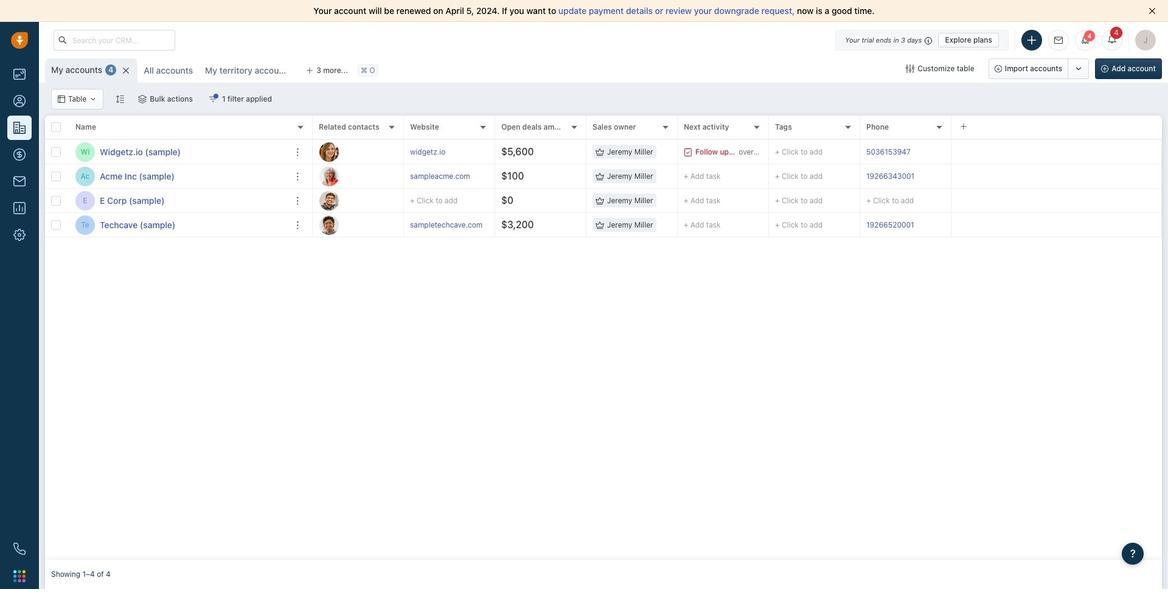 Task type: describe. For each thing, give the bounding box(es) containing it.
send email image
[[1055, 36, 1063, 44]]

Search your CRM... text field
[[54, 30, 175, 51]]

2 row group from the left
[[313, 140, 1162, 237]]

l image
[[320, 166, 339, 186]]

phone element
[[7, 537, 32, 561]]

s image
[[320, 215, 339, 235]]

cell for second 'j' icon from the top of the page
[[952, 189, 1162, 212]]

1 row group from the left
[[45, 140, 313, 237]]

1 j image from the top
[[320, 142, 339, 162]]

style_myh0__igzzd8unmi image
[[116, 95, 124, 103]]

2 j image from the top
[[320, 191, 339, 210]]

freshworks switcher image
[[13, 570, 26, 582]]



Task type: locate. For each thing, give the bounding box(es) containing it.
2 cell from the top
[[952, 164, 1162, 188]]

j image down l image
[[320, 191, 339, 210]]

row
[[45, 116, 313, 140]]

group
[[989, 58, 1089, 79]]

j image up l image
[[320, 142, 339, 162]]

1 vertical spatial j image
[[320, 191, 339, 210]]

1 cell from the top
[[952, 140, 1162, 164]]

cell for 2nd 'j' icon from the bottom
[[952, 140, 1162, 164]]

cell
[[952, 140, 1162, 164], [952, 164, 1162, 188], [952, 189, 1162, 212], [952, 213, 1162, 237]]

phone image
[[13, 543, 26, 555]]

column header
[[69, 116, 313, 140]]

press space to select this row. row
[[45, 140, 313, 164], [313, 140, 1162, 164], [45, 164, 313, 189], [313, 164, 1162, 189], [45, 189, 313, 213], [313, 189, 1162, 213], [45, 213, 313, 237], [313, 213, 1162, 237]]

grid
[[45, 114, 1162, 560]]

container_wx8msf4aqz5i3rn1 image
[[906, 65, 915, 73], [209, 95, 217, 103], [58, 96, 65, 103], [90, 96, 97, 103], [596, 148, 604, 156], [596, 196, 604, 205]]

row group
[[45, 140, 313, 237], [313, 140, 1162, 237]]

container_wx8msf4aqz5i3rn1 image
[[138, 95, 147, 103], [684, 148, 693, 156], [596, 172, 604, 180], [596, 221, 604, 229]]

0 vertical spatial j image
[[320, 142, 339, 162]]

3 cell from the top
[[952, 189, 1162, 212]]

close image
[[1149, 7, 1156, 15]]

j image
[[320, 142, 339, 162], [320, 191, 339, 210]]

cell for s icon
[[952, 213, 1162, 237]]

cell for l image
[[952, 164, 1162, 188]]

4 cell from the top
[[952, 213, 1162, 237]]



Task type: vqa. For each thing, say whether or not it's contained in the screenshot.
"tooltip"
no



